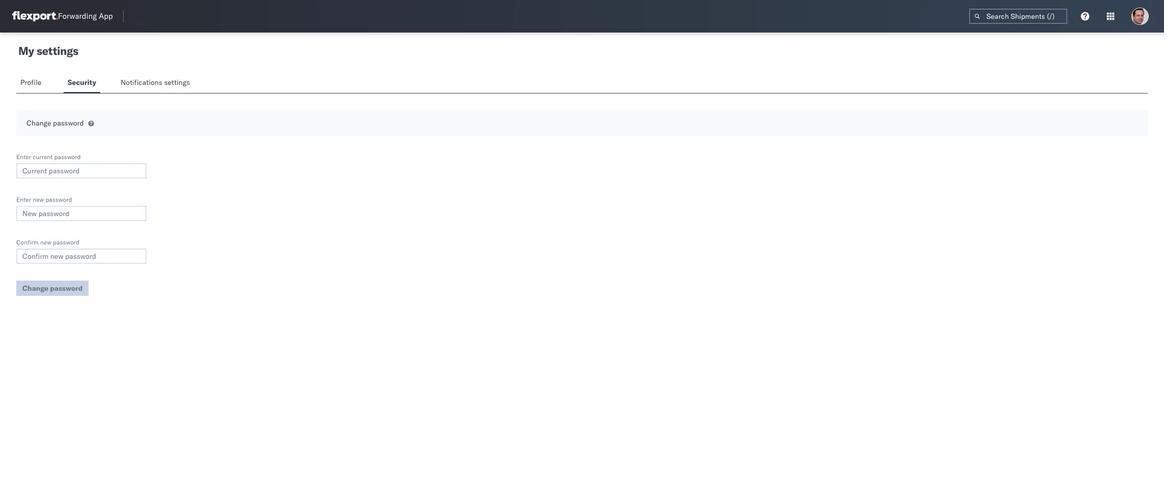 Task type: describe. For each thing, give the bounding box(es) containing it.
my settings
[[18, 44, 78, 58]]

flexport. image
[[12, 11, 58, 21]]

change
[[26, 119, 51, 128]]

new for enter
[[33, 196, 44, 204]]

app
[[99, 11, 113, 21]]

forwarding app
[[58, 11, 113, 21]]

confirm
[[16, 239, 39, 246]]

enter for enter current password
[[16, 153, 31, 161]]

settings for notifications settings
[[164, 78, 190, 87]]

forwarding app link
[[12, 11, 113, 21]]

New password password field
[[16, 206, 147, 222]]

Confirm new password password field
[[16, 249, 147, 264]]



Task type: vqa. For each thing, say whether or not it's contained in the screenshot.
1st the CDT, from the bottom
no



Task type: locate. For each thing, give the bounding box(es) containing it.
new down current
[[33, 196, 44, 204]]

1 vertical spatial settings
[[164, 78, 190, 87]]

enter left current
[[16, 153, 31, 161]]

enter for enter new password
[[16, 196, 31, 204]]

1 vertical spatial new
[[40, 239, 51, 246]]

0 vertical spatial enter
[[16, 153, 31, 161]]

0 vertical spatial settings
[[37, 44, 78, 58]]

new
[[33, 196, 44, 204], [40, 239, 51, 246]]

profile button
[[16, 73, 47, 93]]

new for confirm
[[40, 239, 51, 246]]

profile
[[20, 78, 41, 87]]

confirm new password
[[16, 239, 80, 246]]

notifications settings
[[121, 78, 190, 87]]

notifications
[[121, 78, 162, 87]]

Current password password field
[[16, 163, 147, 179]]

forwarding
[[58, 11, 97, 21]]

1 vertical spatial enter
[[16, 196, 31, 204]]

new right confirm
[[40, 239, 51, 246]]

password up new password password field
[[46, 196, 72, 204]]

settings
[[37, 44, 78, 58], [164, 78, 190, 87]]

password for enter new password
[[46, 196, 72, 204]]

settings right my
[[37, 44, 78, 58]]

enter up confirm
[[16, 196, 31, 204]]

enter
[[16, 153, 31, 161], [16, 196, 31, 204]]

notifications settings button
[[117, 73, 199, 93]]

password for confirm new password
[[53, 239, 80, 246]]

change password
[[26, 119, 84, 128]]

password
[[53, 119, 84, 128], [54, 153, 81, 161], [46, 196, 72, 204], [53, 239, 80, 246]]

my
[[18, 44, 34, 58]]

enter current password
[[16, 153, 81, 161]]

settings right notifications
[[164, 78, 190, 87]]

0 vertical spatial new
[[33, 196, 44, 204]]

1 enter from the top
[[16, 153, 31, 161]]

security button
[[63, 73, 100, 93]]

password for enter current password
[[54, 153, 81, 161]]

security
[[68, 78, 96, 87]]

password right change
[[53, 119, 84, 128]]

settings for my settings
[[37, 44, 78, 58]]

Search Shipments (/) text field
[[970, 9, 1068, 24]]

2 enter from the top
[[16, 196, 31, 204]]

password up current password password field
[[54, 153, 81, 161]]

0 horizontal spatial settings
[[37, 44, 78, 58]]

current
[[33, 153, 53, 161]]

settings inside button
[[164, 78, 190, 87]]

password up confirm new password password field
[[53, 239, 80, 246]]

1 horizontal spatial settings
[[164, 78, 190, 87]]

enter new password
[[16, 196, 72, 204]]



